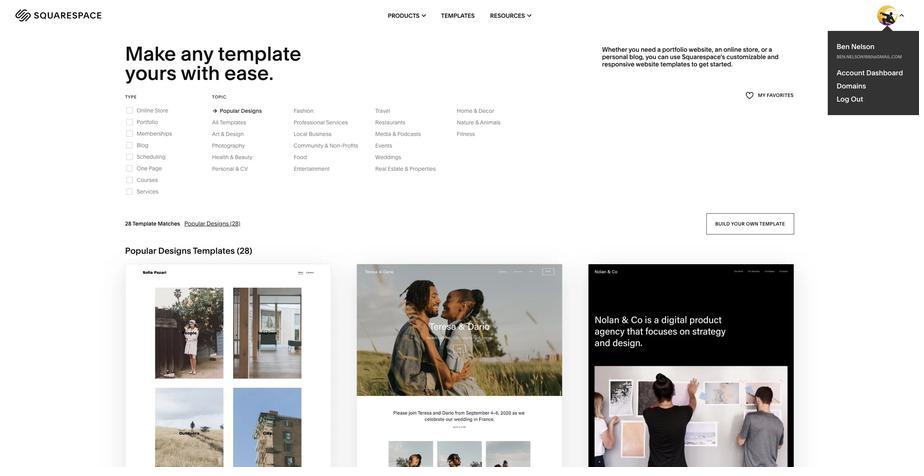 Task type: describe. For each thing, give the bounding box(es) containing it.
dario image
[[357, 264, 562, 468]]

get
[[699, 60, 709, 68]]

with for start with nolan
[[675, 386, 695, 395]]

(
[[237, 246, 240, 256]]

entertainment link
[[294, 165, 337, 172]]

preview for preview nolan
[[660, 401, 693, 410]]

store
[[155, 107, 168, 114]]

art & design link
[[212, 131, 252, 138]]

squarespace logo image
[[15, 9, 101, 22]]

1 a from the left
[[658, 46, 661, 53]]

community & non-profits
[[294, 142, 358, 149]]

popular for popular designs (28)
[[184, 220, 205, 228]]

topic
[[212, 94, 226, 100]]

need
[[641, 46, 656, 53]]

can
[[658, 53, 669, 61]]

& for beauty
[[230, 154, 234, 161]]

my
[[759, 93, 766, 98]]

preview dario link
[[430, 395, 490, 416]]

popular designs (28) link
[[184, 220, 240, 228]]

or
[[762, 46, 768, 53]]

preview nolan
[[660, 401, 723, 410]]

use
[[670, 53, 681, 61]]

professional services link
[[294, 119, 356, 126]]

courses
[[137, 177, 158, 184]]

cv
[[240, 165, 248, 172]]

domains
[[837, 82, 867, 91]]

nolan element
[[589, 264, 794, 468]]

designs for popular designs (28)
[[207, 220, 229, 228]]

yours
[[125, 61, 177, 85]]

1 vertical spatial 28
[[240, 246, 250, 256]]

non-
[[330, 142, 342, 149]]

portfolio
[[137, 119, 158, 126]]

ben
[[837, 42, 850, 51]]

nature & animals
[[457, 119, 501, 126]]

fashion
[[294, 107, 314, 114]]

travel link
[[375, 107, 398, 114]]

website
[[636, 60, 659, 68]]

entertainment
[[294, 165, 330, 172]]

build your own template button
[[707, 213, 794, 235]]

template inside button
[[760, 221, 785, 227]]

dario element
[[357, 264, 562, 468]]

whether
[[602, 46, 628, 53]]

online
[[137, 107, 153, 114]]

log out
[[837, 95, 864, 104]]

with for start with pazari
[[212, 382, 232, 391]]

& for decor
[[474, 107, 478, 114]]

properties
[[410, 165, 436, 172]]

squarespace's
[[682, 53, 725, 61]]

professional
[[294, 119, 325, 126]]

preview dario
[[430, 401, 490, 410]]

start with pazari button
[[187, 376, 269, 397]]

2 a from the left
[[769, 46, 773, 53]]

designs for popular designs
[[241, 107, 262, 114]]

health & beauty link
[[212, 154, 260, 161]]

weddings link
[[375, 154, 409, 161]]

art & design
[[212, 131, 244, 138]]

1 vertical spatial pazari
[[232, 397, 260, 406]]

preview pazari link
[[197, 391, 260, 412]]

travel
[[375, 107, 390, 114]]

photography link
[[212, 142, 253, 149]]

fitness
[[457, 131, 475, 138]]

memberships
[[137, 130, 172, 137]]

community & non-profits link
[[294, 142, 366, 149]]

all
[[212, 119, 219, 126]]

& right estate
[[405, 165, 408, 172]]

decor
[[479, 107, 494, 114]]

log
[[837, 95, 850, 104]]

matches
[[158, 220, 180, 227]]

fashion link
[[294, 107, 321, 114]]

template inside make any template yours with ease.
[[218, 42, 301, 66]]

popular designs templates ( 28 )
[[125, 246, 252, 256]]

0 vertical spatial 28
[[125, 220, 131, 227]]

page
[[149, 165, 162, 172]]

portfolio
[[663, 46, 688, 53]]

& for design
[[221, 131, 225, 138]]

1 vertical spatial nolan
[[695, 401, 723, 410]]

restaurants
[[375, 119, 406, 126]]

pazari element
[[126, 264, 331, 468]]

popular designs (28)
[[184, 220, 240, 228]]

restaurants link
[[375, 119, 413, 126]]

type
[[125, 94, 137, 100]]

any
[[181, 42, 213, 66]]

estate
[[388, 165, 404, 172]]

domains link
[[837, 82, 911, 91]]

scheduling
[[137, 153, 166, 160]]

customizable
[[727, 53, 766, 61]]

personal & cv
[[212, 165, 248, 172]]

local business
[[294, 131, 332, 138]]

1 vertical spatial templates
[[220, 119, 246, 126]]

weddings
[[375, 154, 401, 161]]



Task type: locate. For each thing, give the bounding box(es) containing it.
personal
[[602, 53, 628, 61]]

0 vertical spatial dario
[[467, 386, 491, 395]]

2 vertical spatial popular
[[125, 246, 156, 256]]

dashboard
[[867, 68, 903, 77]]

favorites
[[767, 93, 794, 98]]

0 vertical spatial template
[[218, 42, 301, 66]]

dario
[[467, 386, 491, 395], [465, 401, 490, 410]]

and
[[768, 53, 779, 61]]

resources
[[490, 12, 525, 19]]

popular
[[220, 107, 240, 114], [184, 220, 205, 228], [125, 246, 156, 256]]

build
[[716, 221, 730, 227]]

local business link
[[294, 131, 339, 138]]

0 horizontal spatial popular
[[125, 246, 156, 256]]

services down courses
[[137, 188, 159, 195]]

2 horizontal spatial start
[[650, 386, 673, 395]]

nature & animals link
[[457, 119, 509, 126]]

pazari image
[[126, 264, 331, 468]]

popular down template
[[125, 246, 156, 256]]

one page
[[137, 165, 162, 172]]

make any template yours with ease.
[[125, 42, 306, 85]]

& for non-
[[325, 142, 328, 149]]

started.
[[710, 60, 733, 68]]

with for start with dario
[[445, 386, 465, 395]]

28 template matches
[[125, 220, 180, 227]]

& for podcasts
[[393, 131, 396, 138]]

food link
[[294, 154, 315, 161]]

my favorites
[[759, 93, 794, 98]]

with inside make any template yours with ease.
[[181, 61, 220, 85]]

& right health
[[230, 154, 234, 161]]

nolan image
[[589, 264, 794, 468]]

2 horizontal spatial preview
[[660, 401, 693, 410]]

nature
[[457, 119, 474, 126]]

0 horizontal spatial start
[[187, 382, 210, 391]]

a right need
[[658, 46, 661, 53]]

real estate & properties link
[[375, 165, 444, 172]]

ease.
[[225, 61, 274, 85]]

1 vertical spatial popular
[[184, 220, 205, 228]]

& for cv
[[236, 165, 239, 172]]

0 horizontal spatial you
[[629, 46, 640, 53]]

& right home
[[474, 107, 478, 114]]

log out link
[[837, 95, 864, 104]]

preview pazari
[[197, 397, 260, 406]]

blog
[[137, 142, 148, 149]]

start for preview dario
[[420, 386, 443, 395]]

1 horizontal spatial a
[[769, 46, 773, 53]]

1 horizontal spatial template
[[760, 221, 785, 227]]

with up preview dario
[[445, 386, 465, 395]]

designs left (28) at the top
[[207, 220, 229, 228]]

art
[[212, 131, 220, 138]]

pazari
[[234, 382, 261, 391], [232, 397, 260, 406]]

designs for popular designs templates ( 28 )
[[158, 246, 191, 256]]

online
[[724, 46, 742, 53]]

with up preview pazari
[[212, 382, 232, 391]]

preview down start with pazari
[[197, 397, 230, 406]]

personal & cv link
[[212, 165, 256, 172]]

home & decor
[[457, 107, 494, 114]]

preview for preview pazari
[[197, 397, 230, 406]]

1 horizontal spatial 28
[[240, 246, 250, 256]]

preview nolan link
[[660, 395, 723, 416]]

pazari up preview pazari
[[234, 382, 261, 391]]

0 vertical spatial templates
[[441, 12, 475, 19]]

& for animals
[[476, 119, 479, 126]]

events link
[[375, 142, 400, 149]]

1 horizontal spatial you
[[646, 53, 657, 61]]

0 horizontal spatial preview
[[197, 397, 230, 406]]

0 vertical spatial designs
[[241, 107, 262, 114]]

popular right matches
[[184, 220, 205, 228]]

photography
[[212, 142, 245, 149]]

2 vertical spatial templates
[[193, 246, 235, 256]]

account dashboard link
[[837, 68, 911, 77]]

0 horizontal spatial a
[[658, 46, 661, 53]]

1 horizontal spatial popular
[[184, 220, 205, 228]]

business
[[309, 131, 332, 138]]

make
[[125, 42, 176, 66]]

popular up the all templates
[[220, 107, 240, 114]]

start up preview nolan at the right
[[650, 386, 673, 395]]

you left the can
[[646, 53, 657, 61]]

you left need
[[629, 46, 640, 53]]

2 horizontal spatial designs
[[241, 107, 262, 114]]

events
[[375, 142, 392, 149]]

out
[[851, 95, 864, 104]]

start for preview nolan
[[650, 386, 673, 395]]

a
[[658, 46, 661, 53], [769, 46, 773, 53]]

whether you need a portfolio website, an online store, or a personal blog, you can use squarespace's customizable and responsive website templates to get started.
[[602, 46, 779, 68]]

personal
[[212, 165, 234, 172]]

1 horizontal spatial designs
[[207, 220, 229, 228]]

0 horizontal spatial services
[[137, 188, 159, 195]]

2 horizontal spatial popular
[[220, 107, 240, 114]]

& left "cv"
[[236, 165, 239, 172]]

1 horizontal spatial start
[[420, 386, 443, 395]]

with up topic
[[181, 61, 220, 85]]

& left non-
[[325, 142, 328, 149]]

services
[[326, 119, 348, 126], [137, 188, 159, 195]]

media
[[375, 131, 391, 138]]

popular designs link
[[212, 107, 262, 114]]

dario inside "button"
[[467, 386, 491, 395]]

nelson
[[852, 42, 875, 51]]

start up preview pazari
[[187, 382, 210, 391]]

& right art
[[221, 131, 225, 138]]

start up preview dario
[[420, 386, 443, 395]]

home & decor link
[[457, 107, 502, 114]]

animals
[[480, 119, 501, 126]]

0 horizontal spatial designs
[[158, 246, 191, 256]]

all templates
[[212, 119, 246, 126]]

real estate & properties
[[375, 165, 436, 172]]

a right or
[[769, 46, 773, 53]]

1 horizontal spatial preview
[[430, 401, 463, 410]]

account
[[837, 68, 865, 77]]

resources button
[[490, 0, 531, 31]]

own
[[746, 221, 759, 227]]

with up preview nolan at the right
[[675, 386, 695, 395]]

start with nolan
[[650, 386, 724, 395]]

0 vertical spatial services
[[326, 119, 348, 126]]

you
[[629, 46, 640, 53], [646, 53, 657, 61]]

& right media
[[393, 131, 396, 138]]

build your own template
[[716, 221, 785, 227]]

popular for popular designs templates ( 28 )
[[125, 246, 156, 256]]

start with nolan button
[[650, 380, 732, 401]]

designs down matches
[[158, 246, 191, 256]]

media & podcasts
[[375, 131, 421, 138]]

to
[[692, 60, 698, 68]]

templates
[[661, 60, 690, 68]]

2 vertical spatial designs
[[158, 246, 191, 256]]

preview for preview dario
[[430, 401, 463, 410]]

dario down start with dario
[[465, 401, 490, 410]]

design
[[226, 131, 244, 138]]

1 vertical spatial designs
[[207, 220, 229, 228]]

pazari inside button
[[234, 382, 261, 391]]

all templates link
[[212, 119, 254, 126]]

28 down (28) at the top
[[240, 246, 250, 256]]

pazari down start with pazari
[[232, 397, 260, 406]]

)
[[250, 246, 252, 256]]

1 vertical spatial services
[[137, 188, 159, 195]]

squarespace logo link
[[15, 9, 193, 22]]

with
[[181, 61, 220, 85], [212, 382, 232, 391], [445, 386, 465, 395], [675, 386, 695, 395]]

0 horizontal spatial template
[[218, 42, 301, 66]]

popular for popular designs
[[220, 107, 240, 114]]

store,
[[743, 46, 760, 53]]

1 vertical spatial dario
[[465, 401, 490, 410]]

preview down the start with nolan
[[660, 401, 693, 410]]

with inside "button"
[[445, 386, 465, 395]]

& right nature
[[476, 119, 479, 126]]

blog,
[[630, 53, 645, 61]]

nolan up preview nolan at the right
[[697, 386, 724, 395]]

0 vertical spatial pazari
[[234, 382, 261, 391]]

0 horizontal spatial 28
[[125, 220, 131, 227]]

dario up preview dario
[[467, 386, 491, 395]]

start inside "button"
[[420, 386, 443, 395]]

28 left template
[[125, 220, 131, 227]]

online store
[[137, 107, 168, 114]]

responsive
[[602, 60, 635, 68]]

an
[[715, 46, 722, 53]]

nolan down the start with nolan
[[695, 401, 723, 410]]

health & beauty
[[212, 154, 252, 161]]

start with pazari
[[187, 382, 261, 391]]

nolan inside button
[[697, 386, 724, 395]]

start for preview pazari
[[187, 382, 210, 391]]

0 vertical spatial nolan
[[697, 386, 724, 395]]

start with dario
[[420, 386, 491, 395]]

1 vertical spatial template
[[760, 221, 785, 227]]

designs up all templates link
[[241, 107, 262, 114]]

preview down start with dario
[[430, 401, 463, 410]]

podcasts
[[398, 131, 421, 138]]

services up business
[[326, 119, 348, 126]]

0 vertical spatial popular
[[220, 107, 240, 114]]

popular designs
[[220, 107, 262, 114]]

1 horizontal spatial services
[[326, 119, 348, 126]]



Task type: vqa. For each thing, say whether or not it's contained in the screenshot.


